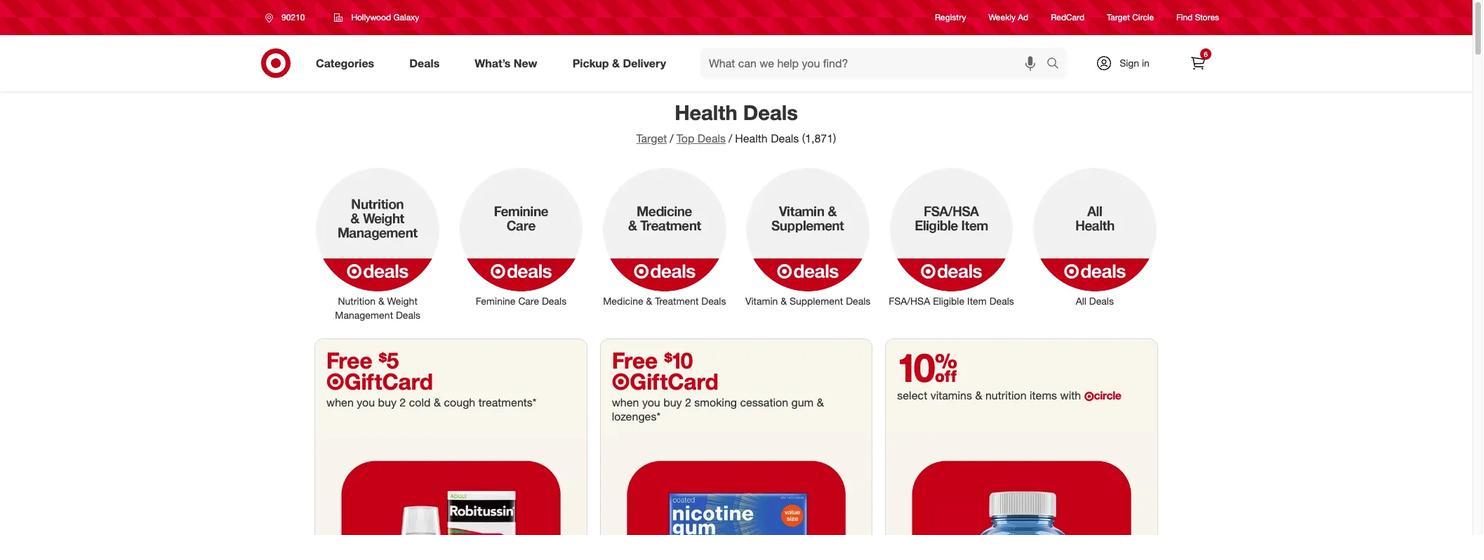 Task type: vqa. For each thing, say whether or not it's contained in the screenshot.
'PARTNER'
no



Task type: locate. For each thing, give the bounding box(es) containing it.
buy left "cold"
[[378, 395, 397, 409]]

feminine care deals
[[476, 295, 567, 307]]

what's
[[475, 56, 511, 70]]

& right "cold"
[[434, 395, 441, 409]]

you
[[357, 395, 375, 409], [642, 395, 660, 409]]

1 free from the left
[[326, 347, 372, 373]]

0 horizontal spatial 2
[[400, 395, 406, 409]]

buy inside free $5 ¬giftcard when you buy 2 cold & cough treatments*
[[378, 395, 397, 409]]

target left circle
[[1107, 12, 1130, 23]]

& right gum
[[817, 395, 824, 409]]

1 2 from the left
[[400, 395, 406, 409]]

0 horizontal spatial target
[[636, 131, 667, 145]]

redcard link
[[1051, 12, 1085, 24]]

1 horizontal spatial ¬giftcard
[[612, 368, 719, 395]]

buy inside free $10 ¬giftcard when you buy 2 smoking cessation gum & lozenges*
[[664, 395, 682, 409]]

0 horizontal spatial buy
[[378, 395, 397, 409]]

new
[[514, 56, 538, 70]]

treatments*
[[479, 395, 537, 409]]

&
[[612, 56, 620, 70], [378, 295, 385, 307], [646, 295, 652, 307], [781, 295, 787, 307], [975, 388, 983, 402], [434, 395, 441, 409], [817, 395, 824, 409]]

What can we help you find? suggestions appear below search field
[[701, 48, 1050, 79]]

0 horizontal spatial free
[[326, 347, 372, 373]]

target left top
[[636, 131, 667, 145]]

when
[[326, 395, 354, 409], [612, 395, 639, 409]]

free
[[326, 347, 372, 373], [612, 347, 658, 373]]

circle
[[1133, 12, 1154, 23]]

lozenges*
[[612, 409, 661, 423]]

cold
[[409, 395, 431, 409]]

hollywood
[[351, 12, 391, 22]]

& inside 'link'
[[781, 295, 787, 307]]

0 horizontal spatial when
[[326, 395, 354, 409]]

cessation
[[740, 395, 789, 409]]

deals link
[[398, 48, 457, 79]]

target circle link
[[1107, 12, 1154, 24]]

6
[[1204, 50, 1208, 58]]

2 inside free $10 ¬giftcard when you buy 2 smoking cessation gum & lozenges*
[[685, 395, 692, 409]]

select vitamins & nutrition items with
[[898, 388, 1084, 402]]

2 free from the left
[[612, 347, 658, 373]]

you inside free $5 ¬giftcard when you buy 2 cold & cough treatments*
[[357, 395, 375, 409]]

redcard
[[1051, 12, 1085, 23]]

1 you from the left
[[357, 395, 375, 409]]

you inside free $10 ¬giftcard when you buy 2 smoking cessation gum & lozenges*
[[642, 395, 660, 409]]

2 inside free $5 ¬giftcard when you buy 2 cold & cough treatments*
[[400, 395, 406, 409]]

when inside free $5 ¬giftcard when you buy 2 cold & cough treatments*
[[326, 395, 354, 409]]

¬giftcard for $5
[[326, 368, 433, 395]]

1 ¬giftcard from the left
[[326, 368, 433, 395]]

vitamin & supplement deals link
[[737, 165, 880, 308]]

2 left "cold"
[[400, 395, 406, 409]]

supplement
[[790, 295, 843, 307]]

when inside free $10 ¬giftcard when you buy 2 smoking cessation gum & lozenges*
[[612, 395, 639, 409]]

¬giftcard
[[326, 368, 433, 395], [612, 368, 719, 395]]

hollywood galaxy button
[[325, 5, 429, 30]]

2 ¬giftcard from the left
[[612, 368, 719, 395]]

all deals
[[1076, 295, 1114, 307]]

gum
[[792, 395, 814, 409]]

2 for $5
[[400, 395, 406, 409]]

¬giftcard up "cold"
[[326, 368, 433, 395]]

medicine & treatment deals
[[603, 295, 726, 307]]

when for $5
[[326, 395, 354, 409]]

free left '$5' at the bottom
[[326, 347, 372, 373]]

2 for $10
[[685, 395, 692, 409]]

0 horizontal spatial /
[[670, 131, 674, 145]]

free inside free $10 ¬giftcard when you buy 2 smoking cessation gum & lozenges*
[[612, 347, 658, 373]]

/
[[670, 131, 674, 145], [729, 131, 733, 145]]

categories
[[316, 56, 374, 70]]

deals
[[409, 56, 440, 70], [743, 100, 798, 125], [698, 131, 726, 145], [771, 131, 799, 145], [542, 295, 567, 307], [702, 295, 726, 307], [846, 295, 871, 307], [990, 295, 1014, 307], [1090, 295, 1114, 307], [396, 309, 421, 321]]

fsa/hsa eligible item deals
[[889, 295, 1014, 307]]

smoking
[[695, 395, 737, 409]]

you left the smoking
[[642, 395, 660, 409]]

hollywood galaxy
[[351, 12, 419, 22]]

1 horizontal spatial target
[[1107, 12, 1130, 23]]

2 left the smoking
[[685, 395, 692, 409]]

with
[[1061, 388, 1081, 402]]

2 2 from the left
[[685, 395, 692, 409]]

in
[[1142, 57, 1150, 69]]

all
[[1076, 295, 1087, 307]]

2 buy from the left
[[664, 395, 682, 409]]

¬giftcard up the lozenges*
[[612, 368, 719, 395]]

/ right "top deals" link at the left of page
[[729, 131, 733, 145]]

free left $10
[[612, 347, 658, 373]]

free inside free $5 ¬giftcard when you buy 2 cold & cough treatments*
[[326, 347, 372, 373]]

search button
[[1041, 48, 1074, 81]]

vitamins
[[931, 388, 972, 402]]

find stores link
[[1177, 12, 1220, 24]]

feminine care deals link
[[450, 165, 593, 308]]

buy for $5
[[378, 395, 397, 409]]

find
[[1177, 12, 1193, 23]]

buy right the lozenges*
[[664, 395, 682, 409]]

you for $10
[[642, 395, 660, 409]]

& right vitamin
[[781, 295, 787, 307]]

you left "cold"
[[357, 395, 375, 409]]

0 vertical spatial target
[[1107, 12, 1130, 23]]

sign in
[[1120, 57, 1150, 69]]

pickup & delivery
[[573, 56, 666, 70]]

& inside nutrition & weight management deals
[[378, 295, 385, 307]]

pickup
[[573, 56, 609, 70]]

buy
[[378, 395, 397, 409], [664, 395, 682, 409]]

target circle
[[1107, 12, 1154, 23]]

0 horizontal spatial you
[[357, 395, 375, 409]]

health right "top deals" link at the left of page
[[735, 131, 768, 145]]

2
[[400, 395, 406, 409], [685, 395, 692, 409]]

1 horizontal spatial buy
[[664, 395, 682, 409]]

sign
[[1120, 57, 1140, 69]]

/ left top
[[670, 131, 674, 145]]

1 buy from the left
[[378, 395, 397, 409]]

search
[[1041, 57, 1074, 71]]

nutrition & weight management deals link
[[306, 165, 450, 322]]

& left weight
[[378, 295, 385, 307]]

& inside free $10 ¬giftcard when you buy 2 smoking cessation gum & lozenges*
[[817, 395, 824, 409]]

deals inside 'link'
[[990, 295, 1014, 307]]

health
[[675, 100, 738, 125], [735, 131, 768, 145]]

6 link
[[1183, 48, 1214, 79]]

1 horizontal spatial free
[[612, 347, 658, 373]]

target inside target circle link
[[1107, 12, 1130, 23]]

0 horizontal spatial ¬giftcard
[[326, 368, 433, 395]]

1 vertical spatial target
[[636, 131, 667, 145]]

ad
[[1018, 12, 1029, 23]]

¬giftcard inside free $10 ¬giftcard when you buy 2 smoking cessation gum & lozenges*
[[612, 368, 719, 395]]

1 when from the left
[[326, 395, 354, 409]]

1 horizontal spatial /
[[729, 131, 733, 145]]

2 when from the left
[[612, 395, 639, 409]]

target
[[1107, 12, 1130, 23], [636, 131, 667, 145]]

1 horizontal spatial when
[[612, 395, 639, 409]]

health up "top deals" link at the left of page
[[675, 100, 738, 125]]

what's new
[[475, 56, 538, 70]]

¬giftcard inside free $5 ¬giftcard when you buy 2 cold & cough treatments*
[[326, 368, 433, 395]]

2 you from the left
[[642, 395, 660, 409]]

nutrition
[[338, 295, 376, 307]]

when for $10
[[612, 395, 639, 409]]

& inside free $5 ¬giftcard when you buy 2 cold & cough treatments*
[[434, 395, 441, 409]]

1 vertical spatial health
[[735, 131, 768, 145]]

items
[[1030, 388, 1057, 402]]

2 / from the left
[[729, 131, 733, 145]]

stores
[[1195, 12, 1220, 23]]

1 horizontal spatial you
[[642, 395, 660, 409]]

1 horizontal spatial 2
[[685, 395, 692, 409]]



Task type: describe. For each thing, give the bounding box(es) containing it.
circle
[[1094, 388, 1122, 402]]

all deals link
[[1023, 165, 1167, 308]]

& right pickup
[[612, 56, 620, 70]]

10
[[898, 343, 958, 391]]

vitamin
[[746, 295, 778, 307]]

¬giftcard for $10
[[612, 368, 719, 395]]

delivery
[[623, 56, 666, 70]]

weekly
[[989, 12, 1016, 23]]

galaxy
[[394, 12, 419, 22]]

management
[[335, 309, 393, 321]]

90210
[[282, 12, 305, 22]]

(1,871)
[[802, 131, 837, 145]]

deals inside 'link'
[[846, 295, 871, 307]]

eligible
[[933, 295, 965, 307]]

nutrition & weight management deals
[[335, 295, 421, 321]]

treatment
[[655, 295, 699, 307]]

free $5 ¬giftcard when you buy 2 cold & cough treatments*
[[326, 347, 537, 409]]

select
[[898, 388, 928, 402]]

medicine
[[603, 295, 644, 307]]

& right medicine in the bottom left of the page
[[646, 295, 652, 307]]

categories link
[[304, 48, 392, 79]]

cough
[[444, 395, 475, 409]]

target link
[[636, 131, 667, 145]]

vitamin & supplement deals
[[746, 295, 871, 307]]

free for $5
[[326, 347, 372, 373]]

buy for $10
[[664, 395, 682, 409]]

find stores
[[1177, 12, 1220, 23]]

item
[[968, 295, 987, 307]]

what's new link
[[463, 48, 555, 79]]

medicine & treatment deals link
[[593, 165, 737, 308]]

$10
[[664, 347, 693, 373]]

registry
[[935, 12, 966, 23]]

registry link
[[935, 12, 966, 24]]

care
[[518, 295, 539, 307]]

feminine
[[476, 295, 516, 307]]

sign in link
[[1084, 48, 1172, 79]]

top deals link
[[677, 131, 726, 145]]

you for $5
[[357, 395, 375, 409]]

90210 button
[[256, 5, 320, 30]]

free for $10
[[612, 347, 658, 373]]

fsa/hsa
[[889, 295, 930, 307]]

deals inside nutrition & weight management deals
[[396, 309, 421, 321]]

1 / from the left
[[670, 131, 674, 145]]

weekly ad link
[[989, 12, 1029, 24]]

pickup & delivery link
[[561, 48, 684, 79]]

$5
[[379, 347, 399, 373]]

health deals target / top deals / health deals (1,871)
[[636, 100, 837, 145]]

free $10 ¬giftcard when you buy 2 smoking cessation gum & lozenges*
[[612, 347, 824, 423]]

& left nutrition
[[975, 388, 983, 402]]

fsa/hsa eligible item deals link
[[880, 165, 1023, 308]]

weight
[[387, 295, 418, 307]]

0 vertical spatial health
[[675, 100, 738, 125]]

nutrition
[[986, 388, 1027, 402]]

weekly ad
[[989, 12, 1029, 23]]

target inside health deals target / top deals / health deals (1,871)
[[636, 131, 667, 145]]

top
[[677, 131, 695, 145]]



